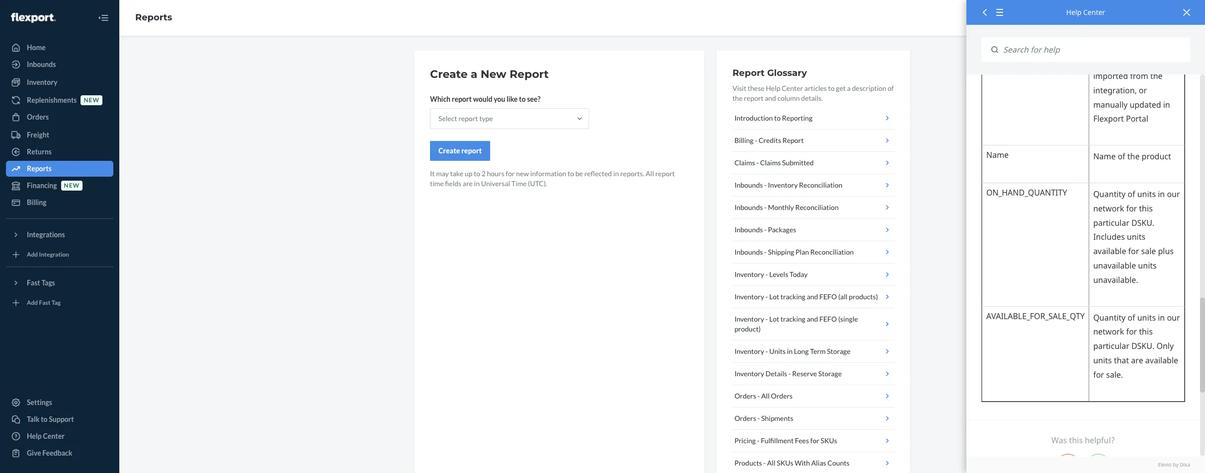 Task type: locate. For each thing, give the bounding box(es) containing it.
add inside add integration link
[[27, 251, 38, 259]]

skus up counts
[[821, 437, 837, 446]]

2 vertical spatial and
[[807, 315, 818, 324]]

inventory - levels today
[[735, 270, 808, 279]]

claims - claims submitted
[[735, 159, 814, 167]]

- inside inventory - lot tracking and fefo (single product)
[[766, 315, 768, 324]]

report right reports.
[[655, 170, 675, 178]]

inventory down product)
[[735, 348, 764, 356]]

inventory up product)
[[735, 315, 764, 324]]

all for orders
[[761, 392, 770, 401]]

close navigation image
[[97, 12, 109, 24]]

0 vertical spatial tracking
[[781, 293, 806, 301]]

tracking for (all
[[781, 293, 806, 301]]

1 vertical spatial fefo
[[820, 315, 837, 324]]

- left packages
[[764, 226, 767, 234]]

reflected
[[584, 170, 612, 178]]

1 vertical spatial for
[[810, 437, 819, 446]]

- inside "button"
[[757, 437, 760, 446]]

2 horizontal spatial help
[[1067, 7, 1082, 17]]

1 vertical spatial tracking
[[781, 315, 806, 324]]

1 fefo from the top
[[820, 293, 837, 301]]

add
[[27, 251, 38, 259], [27, 300, 38, 307]]

0 vertical spatial new
[[84, 97, 99, 104]]

create up may
[[439, 147, 460, 155]]

1 horizontal spatial skus
[[821, 437, 837, 446]]

0 vertical spatial for
[[506, 170, 515, 178]]

- right products
[[764, 459, 766, 468]]

new up time
[[516, 170, 529, 178]]

create inside button
[[439, 147, 460, 155]]

returns
[[27, 148, 52, 156]]

0 vertical spatial lot
[[769, 293, 779, 301]]

1 vertical spatial a
[[847, 84, 851, 92]]

fast left 'tag'
[[39, 300, 50, 307]]

0 vertical spatial reports
[[135, 12, 172, 23]]

inventory up replenishments
[[27, 78, 57, 87]]

visit
[[733, 84, 747, 92]]

0 vertical spatial all
[[646, 170, 654, 178]]

- left levels on the right bottom of the page
[[766, 270, 768, 279]]

1 vertical spatial add
[[27, 300, 38, 307]]

2 horizontal spatial center
[[1083, 7, 1105, 17]]

0 horizontal spatial report
[[510, 68, 549, 81]]

report down these
[[744, 94, 764, 102]]

- down inventory - levels today
[[766, 293, 768, 301]]

1 vertical spatial and
[[807, 293, 818, 301]]

create report
[[439, 147, 482, 155]]

orders for orders
[[27, 113, 49, 121]]

a right the get
[[847, 84, 851, 92]]

and down inventory - lot tracking and fefo (all products) button
[[807, 315, 818, 324]]

fefo left the (all
[[820, 293, 837, 301]]

visit these help center articles to get a description of the report and column details.
[[733, 84, 894, 102]]

0 vertical spatial billing
[[735, 136, 754, 145]]

feedback
[[42, 450, 72, 458]]

a
[[471, 68, 478, 81], [847, 84, 851, 92]]

freight
[[27, 131, 49, 139]]

add inside add fast tag link
[[27, 300, 38, 307]]

2 vertical spatial in
[[787, 348, 793, 356]]

inventory down inventory - levels today
[[735, 293, 764, 301]]

inbounds for inbounds
[[27, 60, 56, 69]]

2 lot from the top
[[769, 315, 779, 324]]

1 vertical spatial skus
[[777, 459, 793, 468]]

- up orders - shipments
[[758, 392, 760, 401]]

0 vertical spatial add
[[27, 251, 38, 259]]

claims down credits
[[760, 159, 781, 167]]

report up see?
[[510, 68, 549, 81]]

plan
[[796, 248, 809, 257]]

tracking for (single
[[781, 315, 806, 324]]

- right pricing
[[757, 437, 760, 446]]

0 horizontal spatial center
[[43, 433, 65, 441]]

1 horizontal spatial new
[[84, 97, 99, 104]]

1 horizontal spatial in
[[613, 170, 619, 178]]

levels
[[769, 270, 788, 279]]

inventory link
[[6, 75, 113, 90]]

report up these
[[733, 68, 765, 79]]

0 vertical spatial storage
[[827, 348, 851, 356]]

fast
[[27, 279, 40, 287], [39, 300, 50, 307]]

reconciliation down claims - claims submitted button
[[799, 181, 843, 189]]

1 horizontal spatial claims
[[760, 159, 781, 167]]

tracking inside inventory - lot tracking and fefo (single product)
[[781, 315, 806, 324]]

1 add from the top
[[27, 251, 38, 259]]

center up search search box
[[1083, 7, 1105, 17]]

report left type
[[459, 114, 478, 123]]

- up the inventory - units in long term storage
[[766, 315, 768, 324]]

may
[[436, 170, 449, 178]]

select report type
[[439, 114, 493, 123]]

2 horizontal spatial new
[[516, 170, 529, 178]]

help inside the visit these help center articles to get a description of the report and column details.
[[766, 84, 781, 92]]

1 vertical spatial lot
[[769, 315, 779, 324]]

all right products
[[767, 459, 776, 468]]

help up search search box
[[1067, 7, 1082, 17]]

inbounds up inbounds - packages
[[735, 203, 763, 212]]

fefo left the (single on the right bottom of page
[[820, 315, 837, 324]]

inventory for inventory - units in long term storage
[[735, 348, 764, 356]]

- left units
[[766, 348, 768, 356]]

introduction to reporting button
[[733, 107, 895, 130]]

inbounds down 'home'
[[27, 60, 56, 69]]

0 vertical spatial and
[[765, 94, 776, 102]]

lot up units
[[769, 315, 779, 324]]

- right "details"
[[789, 370, 791, 378]]

products
[[735, 459, 762, 468]]

fefo for (all
[[820, 293, 837, 301]]

inbounds for inbounds - shipping plan reconciliation
[[735, 248, 763, 257]]

- left shipping
[[764, 248, 767, 257]]

to right talk
[[41, 416, 48, 424]]

add integration
[[27, 251, 69, 259]]

term
[[810, 348, 826, 356]]

1 vertical spatial in
[[474, 180, 480, 188]]

for
[[506, 170, 515, 178], [810, 437, 819, 446]]

report for select report type
[[459, 114, 478, 123]]

- left monthly
[[764, 203, 767, 212]]

orders inside orders - shipments button
[[735, 415, 756, 423]]

skus inside button
[[777, 459, 793, 468]]

2 fefo from the top
[[820, 315, 837, 324]]

- for pricing - fulfillment fees for skus
[[757, 437, 760, 446]]

billing for billing - credits report
[[735, 136, 754, 145]]

help center up search search box
[[1067, 7, 1105, 17]]

inventory inside inventory - lot tracking and fefo (single product)
[[735, 315, 764, 324]]

inventory for inventory
[[27, 78, 57, 87]]

1 horizontal spatial reports link
[[135, 12, 172, 23]]

0 horizontal spatial billing
[[27, 198, 46, 207]]

new up billing link
[[64, 182, 80, 190]]

all right reports.
[[646, 170, 654, 178]]

- for billing - credits report
[[755, 136, 757, 145]]

storage right reserve
[[818, 370, 842, 378]]

report
[[744, 94, 764, 102], [452, 95, 472, 103], [459, 114, 478, 123], [461, 147, 482, 155], [655, 170, 675, 178]]

0 vertical spatial fefo
[[820, 293, 837, 301]]

hours
[[487, 170, 504, 178]]

- down the claims - claims submitted
[[764, 181, 767, 189]]

1 horizontal spatial billing
[[735, 136, 754, 145]]

reconciliation down "inbounds - inventory reconciliation" button
[[795, 203, 839, 212]]

inbounds for inbounds - packages
[[735, 226, 763, 234]]

home link
[[6, 40, 113, 56]]

report glossary
[[733, 68, 807, 79]]

inbounds link
[[6, 57, 113, 73]]

skus left "with"
[[777, 459, 793, 468]]

report for billing - credits report
[[783, 136, 804, 145]]

new up orders link
[[84, 97, 99, 104]]

pricing
[[735, 437, 756, 446]]

2 vertical spatial reconciliation
[[811, 248, 854, 257]]

orders inside orders link
[[27, 113, 49, 121]]

inbounds for inbounds - monthly reconciliation
[[735, 203, 763, 212]]

reconciliation
[[799, 181, 843, 189], [795, 203, 839, 212], [811, 248, 854, 257]]

report up the select report type
[[452, 95, 472, 103]]

- for inbounds - monthly reconciliation
[[764, 203, 767, 212]]

and inside button
[[807, 293, 818, 301]]

report
[[510, 68, 549, 81], [733, 68, 765, 79], [783, 136, 804, 145]]

1 horizontal spatial center
[[782, 84, 803, 92]]

and for inventory - lot tracking and fefo (all products)
[[807, 293, 818, 301]]

report up up
[[461, 147, 482, 155]]

freight link
[[6, 127, 113, 143]]

- left credits
[[755, 136, 757, 145]]

select
[[439, 114, 457, 123]]

create a new report
[[430, 68, 549, 81]]

help up give
[[27, 433, 42, 441]]

- for claims - claims submitted
[[757, 159, 759, 167]]

-
[[755, 136, 757, 145], [757, 159, 759, 167], [764, 181, 767, 189], [764, 203, 767, 212], [764, 226, 767, 234], [764, 248, 767, 257], [766, 270, 768, 279], [766, 293, 768, 301], [766, 315, 768, 324], [766, 348, 768, 356], [789, 370, 791, 378], [758, 392, 760, 401], [758, 415, 760, 423], [757, 437, 760, 446], [764, 459, 766, 468]]

skus inside "button"
[[821, 437, 837, 446]]

2 vertical spatial help
[[27, 433, 42, 441]]

add down fast tags
[[27, 300, 38, 307]]

inbounds for inbounds - inventory reconciliation
[[735, 181, 763, 189]]

center up the column
[[782, 84, 803, 92]]

0 horizontal spatial for
[[506, 170, 515, 178]]

create for create a new report
[[430, 68, 468, 81]]

0 vertical spatial in
[[613, 170, 619, 178]]

billing inside button
[[735, 136, 754, 145]]

and down inventory - levels today button
[[807, 293, 818, 301]]

orders
[[27, 113, 49, 121], [735, 392, 756, 401], [771, 392, 793, 401], [735, 415, 756, 423]]

1 horizontal spatial a
[[847, 84, 851, 92]]

1 vertical spatial reconciliation
[[795, 203, 839, 212]]

1 lot from the top
[[769, 293, 779, 301]]

get
[[836, 84, 846, 92]]

0 horizontal spatial a
[[471, 68, 478, 81]]

0 vertical spatial create
[[430, 68, 468, 81]]

2 vertical spatial new
[[64, 182, 80, 190]]

all
[[646, 170, 654, 178], [761, 392, 770, 401], [767, 459, 776, 468]]

fast left tags
[[27, 279, 40, 287]]

which
[[430, 95, 451, 103]]

inbounds down inbounds - packages
[[735, 248, 763, 257]]

report inside button
[[783, 136, 804, 145]]

reports
[[135, 12, 172, 23], [27, 165, 52, 173]]

inbounds - shipping plan reconciliation
[[735, 248, 854, 257]]

1 vertical spatial help
[[766, 84, 781, 92]]

report down reporting
[[783, 136, 804, 145]]

with
[[795, 459, 810, 468]]

lot for inventory - lot tracking and fefo (all products)
[[769, 293, 779, 301]]

0 horizontal spatial new
[[64, 182, 80, 190]]

orders up orders - shipments
[[735, 392, 756, 401]]

2 horizontal spatial report
[[783, 136, 804, 145]]

center inside the visit these help center articles to get a description of the report and column details.
[[782, 84, 803, 92]]

2 add from the top
[[27, 300, 38, 307]]

for inside it may take up to 2 hours for new information to be reflected in reports. all report time fields are in universal time (utc).
[[506, 170, 515, 178]]

0 vertical spatial center
[[1083, 7, 1105, 17]]

inbounds inside button
[[735, 248, 763, 257]]

center down talk to support
[[43, 433, 65, 441]]

inventory inside button
[[735, 293, 764, 301]]

inventory for inventory - levels today
[[735, 270, 764, 279]]

1 vertical spatial create
[[439, 147, 460, 155]]

- for orders - all orders
[[758, 392, 760, 401]]

create up which
[[430, 68, 468, 81]]

flexport logo image
[[11, 13, 56, 23]]

1 horizontal spatial for
[[810, 437, 819, 446]]

2 vertical spatial center
[[43, 433, 65, 441]]

up
[[465, 170, 473, 178]]

fefo inside inventory - lot tracking and fefo (single product)
[[820, 315, 837, 324]]

2 horizontal spatial in
[[787, 348, 793, 356]]

0 vertical spatial reconciliation
[[799, 181, 843, 189]]

inventory details - reserve storage
[[735, 370, 842, 378]]

create
[[430, 68, 468, 81], [439, 147, 460, 155]]

0 horizontal spatial help
[[27, 433, 42, 441]]

replenishments
[[27, 96, 77, 104]]

billing down financing
[[27, 198, 46, 207]]

products)
[[849, 293, 878, 301]]

inventory up orders - all orders
[[735, 370, 764, 378]]

reconciliation for inbounds - monthly reconciliation
[[795, 203, 839, 212]]

0 horizontal spatial reports link
[[6, 161, 113, 177]]

inventory left levels on the right bottom of the page
[[735, 270, 764, 279]]

report inside button
[[461, 147, 482, 155]]

for up time
[[506, 170, 515, 178]]

lot down inventory - levels today
[[769, 293, 779, 301]]

inventory - units in long term storage button
[[733, 341, 895, 363]]

like
[[507, 95, 518, 103]]

1 vertical spatial all
[[761, 392, 770, 401]]

tracking down inventory - lot tracking and fefo (all products)
[[781, 315, 806, 324]]

for right fees
[[810, 437, 819, 446]]

orders up pricing
[[735, 415, 756, 423]]

in
[[613, 170, 619, 178], [474, 180, 480, 188], [787, 348, 793, 356]]

inventory - lot tracking and fefo (single product) button
[[733, 309, 895, 341]]

create for create report
[[439, 147, 460, 155]]

1 vertical spatial help center
[[27, 433, 65, 441]]

0 vertical spatial fast
[[27, 279, 40, 287]]

new for replenishments
[[84, 97, 99, 104]]

lot
[[769, 293, 779, 301], [769, 315, 779, 324]]

and left the column
[[765, 94, 776, 102]]

to left reporting
[[774, 114, 781, 122]]

fefo
[[820, 293, 837, 301], [820, 315, 837, 324]]

a left the new
[[471, 68, 478, 81]]

a inside the visit these help center articles to get a description of the report and column details.
[[847, 84, 851, 92]]

0 horizontal spatial skus
[[777, 459, 793, 468]]

inbounds down the claims - claims submitted
[[735, 181, 763, 189]]

integrations
[[27, 231, 65, 239]]

inbounds left packages
[[735, 226, 763, 234]]

help center link
[[6, 429, 113, 445]]

tracking inside button
[[781, 293, 806, 301]]

counts
[[828, 459, 850, 468]]

are
[[463, 180, 473, 188]]

billing
[[735, 136, 754, 145], [27, 198, 46, 207]]

to left be
[[568, 170, 574, 178]]

help center up give feedback
[[27, 433, 65, 441]]

help down the report glossary
[[766, 84, 781, 92]]

to inside the visit these help center articles to get a description of the report and column details.
[[828, 84, 835, 92]]

lot inside inventory - lot tracking and fefo (single product)
[[769, 315, 779, 324]]

fefo inside button
[[820, 293, 837, 301]]

tracking down today
[[781, 293, 806, 301]]

0 horizontal spatial in
[[474, 180, 480, 188]]

inventory - lot tracking and fefo (single product)
[[735, 315, 858, 334]]

storage right term
[[827, 348, 851, 356]]

inventory for inventory - lot tracking and fefo (single product)
[[735, 315, 764, 324]]

to inside talk to support button
[[41, 416, 48, 424]]

in inside button
[[787, 348, 793, 356]]

orders up freight
[[27, 113, 49, 121]]

1 tracking from the top
[[781, 293, 806, 301]]

1 horizontal spatial report
[[733, 68, 765, 79]]

- for products - all skus with alias counts
[[764, 459, 766, 468]]

inbounds - shipping plan reconciliation button
[[733, 242, 895, 264]]

- down billing - credits report at the top right of the page
[[757, 159, 759, 167]]

add fast tag link
[[6, 295, 113, 311]]

was this helpful?
[[1052, 436, 1115, 447]]

1 horizontal spatial help
[[766, 84, 781, 92]]

- for inbounds - shipping plan reconciliation
[[764, 248, 767, 257]]

inbounds - monthly reconciliation
[[735, 203, 839, 212]]

0 horizontal spatial reports
[[27, 165, 52, 173]]

0 vertical spatial reports link
[[135, 12, 172, 23]]

center
[[1083, 7, 1105, 17], [782, 84, 803, 92], [43, 433, 65, 441]]

0 horizontal spatial help center
[[27, 433, 65, 441]]

orders up shipments on the right bottom of page
[[771, 392, 793, 401]]

skus
[[821, 437, 837, 446], [777, 459, 793, 468]]

billing down introduction
[[735, 136, 754, 145]]

and inside inventory - lot tracking and fefo (single product)
[[807, 315, 818, 324]]

0 horizontal spatial claims
[[735, 159, 755, 167]]

claims down billing - credits report at the top right of the page
[[735, 159, 755, 167]]

support
[[49, 416, 74, 424]]

0 vertical spatial skus
[[821, 437, 837, 446]]

1 vertical spatial center
[[782, 84, 803, 92]]

- left shipments on the right bottom of page
[[758, 415, 760, 423]]

in right are
[[474, 180, 480, 188]]

home
[[27, 43, 46, 52]]

0 vertical spatial help center
[[1067, 7, 1105, 17]]

all up orders - shipments
[[761, 392, 770, 401]]

in left reports.
[[613, 170, 619, 178]]

1 vertical spatial new
[[516, 170, 529, 178]]

add left integration in the left bottom of the page
[[27, 251, 38, 259]]

2 tracking from the top
[[781, 315, 806, 324]]

2 vertical spatial all
[[767, 459, 776, 468]]

1 vertical spatial billing
[[27, 198, 46, 207]]

was
[[1052, 436, 1067, 447]]

in left long
[[787, 348, 793, 356]]

report for create report
[[461, 147, 482, 155]]

to left the get
[[828, 84, 835, 92]]

lot inside inventory - lot tracking and fefo (all products) button
[[769, 293, 779, 301]]

elevio by dixa
[[1158, 462, 1190, 469]]

returns link
[[6, 144, 113, 160]]

integrations button
[[6, 227, 113, 243]]

reconciliation down inbounds - packages button
[[811, 248, 854, 257]]



Task type: describe. For each thing, give the bounding box(es) containing it.
inbounds - packages button
[[733, 219, 895, 242]]

create report button
[[430, 141, 490, 161]]

new inside it may take up to 2 hours for new information to be reflected in reports. all report time fields are in universal time (utc).
[[516, 170, 529, 178]]

shipments
[[761, 415, 793, 423]]

dixa
[[1180, 462, 1190, 469]]

inbounds - packages
[[735, 226, 796, 234]]

and inside the visit these help center articles to get a description of the report and column details.
[[765, 94, 776, 102]]

give
[[27, 450, 41, 458]]

orders link
[[6, 109, 113, 125]]

billing link
[[6, 195, 113, 211]]

reconciliation inside button
[[811, 248, 854, 257]]

this
[[1069, 436, 1083, 447]]

packages
[[768, 226, 796, 234]]

new
[[481, 68, 507, 81]]

- for inventory - units in long term storage
[[766, 348, 768, 356]]

0 vertical spatial help
[[1067, 7, 1082, 17]]

inventory details - reserve storage button
[[733, 363, 895, 386]]

fefo for (single
[[820, 315, 837, 324]]

which report would you like to see?
[[430, 95, 541, 103]]

financing
[[27, 181, 57, 190]]

tags
[[41, 279, 55, 287]]

inventory for inventory - lot tracking and fefo (all products)
[[735, 293, 764, 301]]

it may take up to 2 hours for new information to be reflected in reports. all report time fields are in universal time (utc).
[[430, 170, 675, 188]]

pricing - fulfillment fees for skus
[[735, 437, 837, 446]]

shipping
[[768, 248, 794, 257]]

1 vertical spatial reports link
[[6, 161, 113, 177]]

billing for billing
[[27, 198, 46, 207]]

you
[[494, 95, 505, 103]]

1 vertical spatial storage
[[818, 370, 842, 378]]

the
[[733, 94, 743, 102]]

see?
[[527, 95, 541, 103]]

report inside it may take up to 2 hours for new information to be reflected in reports. all report time fields are in universal time (utc).
[[655, 170, 675, 178]]

reporting
[[782, 114, 813, 122]]

inventory for inventory details - reserve storage
[[735, 370, 764, 378]]

and for inventory - lot tracking and fefo (single product)
[[807, 315, 818, 324]]

lot for inventory - lot tracking and fefo (single product)
[[769, 315, 779, 324]]

- for inbounds - inventory reconciliation
[[764, 181, 767, 189]]

report for which report would you like to see?
[[452, 95, 472, 103]]

new for financing
[[64, 182, 80, 190]]

elevio by dixa link
[[982, 462, 1190, 469]]

inbounds - monthly reconciliation button
[[733, 197, 895, 219]]

1 vertical spatial reports
[[27, 165, 52, 173]]

by
[[1173, 462, 1179, 469]]

credits
[[759, 136, 781, 145]]

report for create a new report
[[510, 68, 549, 81]]

inventory - lot tracking and fefo (all products) button
[[733, 286, 895, 309]]

1 horizontal spatial reports
[[135, 12, 172, 23]]

billing - credits report
[[735, 136, 804, 145]]

- for inventory - levels today
[[766, 270, 768, 279]]

orders for orders - shipments
[[735, 415, 756, 423]]

fast inside dropdown button
[[27, 279, 40, 287]]

for inside 'pricing - fulfillment fees for skus' "button"
[[810, 437, 819, 446]]

alias
[[811, 459, 826, 468]]

reports.
[[620, 170, 644, 178]]

type
[[479, 114, 493, 123]]

submitted
[[782, 159, 814, 167]]

Search search field
[[998, 37, 1190, 62]]

to inside introduction to reporting button
[[774, 114, 781, 122]]

add integration link
[[6, 247, 113, 263]]

column
[[778, 94, 800, 102]]

fees
[[795, 437, 809, 446]]

1 claims from the left
[[735, 159, 755, 167]]

1 vertical spatial fast
[[39, 300, 50, 307]]

fulfillment
[[761, 437, 794, 446]]

take
[[450, 170, 463, 178]]

all for products
[[767, 459, 776, 468]]

1 horizontal spatial help center
[[1067, 7, 1105, 17]]

information
[[530, 170, 566, 178]]

(all
[[838, 293, 848, 301]]

fast tags
[[27, 279, 55, 287]]

to right like
[[519, 95, 526, 103]]

monthly
[[768, 203, 794, 212]]

integration
[[39, 251, 69, 259]]

helpful?
[[1085, 436, 1115, 447]]

units
[[769, 348, 786, 356]]

inventory - units in long term storage
[[735, 348, 851, 356]]

add for add integration
[[27, 251, 38, 259]]

time
[[430, 180, 444, 188]]

orders - shipments
[[735, 415, 793, 423]]

orders - all orders button
[[733, 386, 895, 408]]

0 vertical spatial a
[[471, 68, 478, 81]]

details.
[[801, 94, 823, 102]]

inbounds - inventory reconciliation button
[[733, 175, 895, 197]]

inventory - levels today button
[[733, 264, 895, 286]]

report inside the visit these help center articles to get a description of the report and column details.
[[744, 94, 764, 102]]

universal
[[481, 180, 510, 188]]

these
[[748, 84, 765, 92]]

orders - all orders
[[735, 392, 793, 401]]

reconciliation for inbounds - inventory reconciliation
[[799, 181, 843, 189]]

claims - claims submitted button
[[733, 152, 895, 175]]

billing - credits report button
[[733, 130, 895, 152]]

give feedback button
[[6, 446, 113, 462]]

articles
[[805, 84, 827, 92]]

- for orders - shipments
[[758, 415, 760, 423]]

inbounds - inventory reconciliation
[[735, 181, 843, 189]]

pricing - fulfillment fees for skus button
[[733, 431, 895, 453]]

- for inbounds - packages
[[764, 226, 767, 234]]

elevio
[[1158, 462, 1172, 469]]

- for inventory - lot tracking and fefo (single product)
[[766, 315, 768, 324]]

give feedback
[[27, 450, 72, 458]]

time
[[512, 180, 527, 188]]

add for add fast tag
[[27, 300, 38, 307]]

details
[[766, 370, 787, 378]]

2 claims from the left
[[760, 159, 781, 167]]

introduction to reporting
[[735, 114, 813, 122]]

inventory up monthly
[[768, 181, 798, 189]]

reserve
[[792, 370, 817, 378]]

- for inventory - lot tracking and fefo (all products)
[[766, 293, 768, 301]]

to left 2
[[474, 170, 480, 178]]

of
[[888, 84, 894, 92]]

talk to support
[[27, 416, 74, 424]]

settings link
[[6, 395, 113, 411]]

be
[[576, 170, 583, 178]]

settings
[[27, 399, 52, 407]]

orders for orders - all orders
[[735, 392, 756, 401]]

fields
[[445, 180, 462, 188]]

talk to support button
[[6, 412, 113, 428]]

inventory - lot tracking and fefo (all products)
[[735, 293, 878, 301]]

all inside it may take up to 2 hours for new information to be reflected in reports. all report time fields are in universal time (utc).
[[646, 170, 654, 178]]

today
[[790, 270, 808, 279]]

(single
[[838, 315, 858, 324]]

(utc).
[[528, 180, 547, 188]]

2
[[482, 170, 486, 178]]



Task type: vqa. For each thing, say whether or not it's contained in the screenshot.
leftmost for
yes



